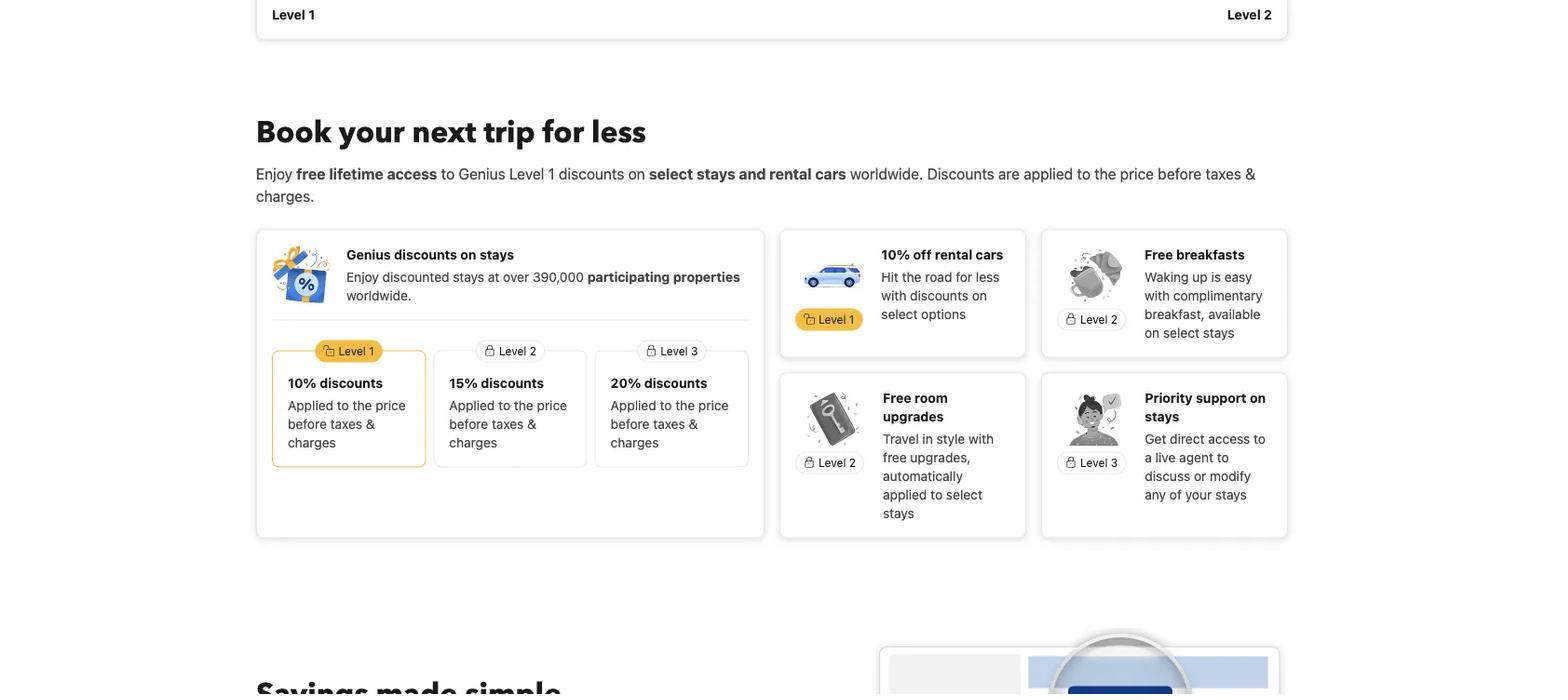 Task type: describe. For each thing, give the bounding box(es) containing it.
select inside free breakfasts waking up is easy with complimentary breakfast, available on select stays
[[1163, 325, 1200, 340]]

discounted
[[382, 269, 449, 284]]

up
[[1193, 269, 1208, 284]]

price for 20% discounts applied to the price before taxes & charges
[[699, 398, 729, 413]]

options
[[921, 306, 966, 322]]

breakfasts
[[1177, 247, 1245, 262]]

for inside the 10% off rental cars hit the road for less with discounts on select options
[[956, 269, 973, 284]]

before for 10% discounts applied to the price before taxes & charges
[[288, 416, 327, 432]]

stays down priority
[[1145, 409, 1180, 424]]

select inside the 10% off rental cars hit the road for less with discounts on select options
[[882, 306, 918, 322]]

enjoy free lifetime access to genius level 1 discounts on select stays and rental cars
[[256, 165, 847, 182]]

free room upgrades travel in style with free upgrades, automatically applied to select stays
[[883, 390, 994, 521]]

10% off rental cars image
[[803, 245, 863, 305]]

1 horizontal spatial 3
[[1111, 457, 1118, 470]]

support
[[1196, 390, 1247, 406]]

select left and
[[649, 165, 693, 182]]

book your next trip for less
[[256, 112, 646, 153]]

stays down modify
[[1216, 487, 1247, 502]]

15% discounts applied to the price before taxes & charges
[[449, 375, 567, 450]]

breakfast,
[[1145, 306, 1205, 322]]

stays left at at the left of page
[[453, 269, 484, 284]]

agent
[[1179, 450, 1214, 465]]

to inside the 20% discounts applied to the price before taxes & charges
[[660, 398, 672, 413]]

10% for 10% off rental cars hit the road for less with discounts on select options
[[882, 247, 910, 262]]

with for free breakfasts waking up is easy with complimentary breakfast, available on select stays
[[1145, 288, 1170, 303]]

free for free breakfasts waking up is easy with complimentary breakfast, available on select stays
[[1145, 247, 1173, 262]]

free room upgrades image
[[804, 389, 864, 448]]

priority
[[1145, 390, 1193, 406]]

taxes inside worldwide. discounts are applied to the price before taxes & charges.
[[1206, 165, 1242, 182]]

on inside genius discounts on stays enjoy discounted stays at over 390,000 participating properties worldwide.
[[461, 247, 477, 262]]

10% off rental cars hit the road for less with discounts on select options
[[882, 247, 1004, 322]]

of
[[1170, 487, 1182, 502]]

the for 10% discounts applied to the price before taxes & charges
[[353, 398, 372, 413]]

upgrades,
[[910, 450, 971, 465]]

upgrades
[[883, 409, 944, 424]]

1 horizontal spatial level 1
[[339, 345, 374, 358]]

before for 20% discounts applied to the price before taxes & charges
[[611, 416, 650, 432]]

road
[[925, 269, 952, 284]]

& for 10% discounts applied to the price before taxes & charges
[[366, 416, 375, 432]]

less inside the 10% off rental cars hit the road for less with discounts on select options
[[976, 269, 1000, 284]]

book your next trip for less image
[[272, 245, 332, 305]]

discounts for 10% discounts applied to the price before taxes & charges
[[320, 375, 383, 391]]

access inside priority support on stays get direct access to a live agent to discuss or modify any of your stays
[[1208, 431, 1250, 447]]

before for 15% discounts applied to the price before taxes & charges
[[449, 416, 488, 432]]

to inside 15% discounts applied to the price before taxes & charges
[[499, 398, 511, 413]]

0 horizontal spatial 3
[[691, 345, 698, 358]]

modify
[[1210, 468, 1251, 484]]

to inside 10% discounts applied to the price before taxes & charges
[[337, 398, 349, 413]]

price inside worldwide. discounts are applied to the price before taxes & charges.
[[1120, 165, 1154, 182]]

& inside worldwide. discounts are applied to the price before taxes & charges.
[[1246, 165, 1256, 182]]

genius discounts on stays enjoy discounted stays at over 390,000 participating properties worldwide.
[[347, 247, 740, 303]]

stays inside free breakfasts waking up is easy with complimentary breakfast, available on select stays
[[1203, 325, 1235, 340]]

stays left and
[[697, 165, 736, 182]]

direct
[[1170, 431, 1205, 447]]

applied for 15%
[[449, 398, 495, 413]]

next
[[412, 112, 476, 153]]

applied inside 'free room upgrades travel in style with free upgrades, automatically applied to select stays'
[[883, 487, 927, 502]]

or
[[1194, 468, 1207, 484]]

available
[[1209, 306, 1261, 322]]

charges for 15% discounts applied to the price before taxes & charges
[[449, 435, 497, 450]]

1 vertical spatial level 1
[[819, 313, 855, 326]]

0 horizontal spatial cars
[[815, 165, 847, 182]]

free for free room upgrades travel in style with free upgrades, automatically applied to select stays
[[883, 390, 912, 406]]

before inside worldwide. discounts are applied to the price before taxes & charges.
[[1158, 165, 1202, 182]]



Task type: vqa. For each thing, say whether or not it's contained in the screenshot.


Task type: locate. For each thing, give the bounding box(es) containing it.
for
[[543, 112, 584, 153], [956, 269, 973, 284]]

waking
[[1145, 269, 1189, 284]]

the inside worldwide. discounts are applied to the price before taxes & charges.
[[1095, 165, 1116, 182]]

1 horizontal spatial your
[[1186, 487, 1212, 502]]

with down waking
[[1145, 288, 1170, 303]]

access up modify
[[1208, 431, 1250, 447]]

access down next
[[387, 165, 437, 182]]

0 vertical spatial applied
[[1024, 165, 1073, 182]]

access
[[387, 165, 437, 182], [1208, 431, 1250, 447]]

390,000
[[533, 269, 584, 284]]

1 horizontal spatial access
[[1208, 431, 1250, 447]]

& inside 10% discounts applied to the price before taxes & charges
[[366, 416, 375, 432]]

3 charges from the left
[[611, 435, 659, 450]]

free breakfasts image
[[1066, 245, 1125, 305]]

select down hit
[[882, 306, 918, 322]]

before
[[1158, 165, 1202, 182], [288, 416, 327, 432], [449, 416, 488, 432], [611, 416, 650, 432]]

1 charges from the left
[[288, 435, 336, 450]]

level 2
[[1228, 6, 1272, 22], [1081, 313, 1118, 326], [499, 345, 537, 358], [819, 457, 856, 470]]

0 vertical spatial for
[[543, 112, 584, 153]]

1
[[309, 6, 315, 22], [548, 165, 555, 182], [849, 313, 855, 326], [369, 345, 374, 358]]

20%
[[611, 375, 641, 391]]

0 vertical spatial free
[[1145, 247, 1173, 262]]

0 horizontal spatial with
[[882, 288, 907, 303]]

participating
[[588, 269, 670, 284]]

the inside the 10% off rental cars hit the road for less with discounts on select options
[[902, 269, 922, 284]]

taxes for 15% discounts applied to the price before taxes & charges
[[492, 416, 524, 432]]

2 horizontal spatial with
[[1145, 288, 1170, 303]]

your inside priority support on stays get direct access to a live agent to discuss or modify any of your stays
[[1186, 487, 1212, 502]]

1 horizontal spatial free
[[1145, 247, 1173, 262]]

0 vertical spatial cars
[[815, 165, 847, 182]]

0 horizontal spatial applied
[[288, 398, 334, 413]]

to inside 'free room upgrades travel in style with free upgrades, automatically applied to select stays'
[[931, 487, 943, 502]]

room
[[915, 390, 948, 406]]

0 horizontal spatial rental
[[770, 165, 812, 182]]

applied inside worldwide. discounts are applied to the price before taxes & charges.
[[1024, 165, 1073, 182]]

properties
[[673, 269, 740, 284]]

less right road
[[976, 269, 1000, 284]]

10% inside 10% discounts applied to the price before taxes & charges
[[288, 375, 317, 391]]

charges
[[288, 435, 336, 450], [449, 435, 497, 450], [611, 435, 659, 450]]

3 left a
[[1111, 457, 1118, 470]]

free
[[1145, 247, 1173, 262], [883, 390, 912, 406]]

0 vertical spatial access
[[387, 165, 437, 182]]

genius down trip
[[459, 165, 505, 182]]

1 horizontal spatial worldwide.
[[850, 165, 923, 182]]

0 horizontal spatial genius
[[347, 247, 391, 262]]

1 horizontal spatial free
[[883, 450, 907, 465]]

10% inside the 10% off rental cars hit the road for less with discounts on select options
[[882, 247, 910, 262]]

is
[[1211, 269, 1221, 284]]

taxes inside 10% discounts applied to the price before taxes & charges
[[330, 416, 362, 432]]

applied
[[1024, 165, 1073, 182], [883, 487, 927, 502]]

before inside the 20% discounts applied to the price before taxes & charges
[[611, 416, 650, 432]]

1 vertical spatial cars
[[976, 247, 1004, 262]]

0 horizontal spatial less
[[592, 112, 646, 153]]

cars
[[815, 165, 847, 182], [976, 247, 1004, 262]]

stays
[[697, 165, 736, 182], [480, 247, 514, 262], [453, 269, 484, 284], [1203, 325, 1235, 340], [1145, 409, 1180, 424], [1216, 487, 1247, 502], [883, 506, 915, 521]]

price for 15% discounts applied to the price before taxes & charges
[[537, 398, 567, 413]]

at
[[488, 269, 500, 284]]

discounts for genius discounts on stays enjoy discounted stays at over 390,000 participating properties worldwide.
[[394, 247, 457, 262]]

taxes
[[1206, 165, 1242, 182], [330, 416, 362, 432], [492, 416, 524, 432], [653, 416, 685, 432]]

20% discounts applied to the price before taxes & charges
[[611, 375, 729, 450]]

worldwide. down discounted
[[347, 288, 412, 303]]

0 vertical spatial level 3
[[661, 345, 698, 358]]

0 vertical spatial rental
[[770, 165, 812, 182]]

worldwide. discounts are applied to the price before taxes & charges.
[[256, 165, 1256, 205]]

1 vertical spatial your
[[1186, 487, 1212, 502]]

off
[[913, 247, 932, 262]]

for right road
[[956, 269, 973, 284]]

1 applied from the left
[[288, 398, 334, 413]]

price inside 15% discounts applied to the price before taxes & charges
[[537, 398, 567, 413]]

savings made simple image
[[871, 628, 1288, 695]]

3 applied from the left
[[611, 398, 656, 413]]

2 horizontal spatial applied
[[611, 398, 656, 413]]

travel
[[883, 431, 919, 447]]

with
[[882, 288, 907, 303], [1145, 288, 1170, 303], [969, 431, 994, 447]]

free inside free breakfasts waking up is easy with complimentary breakfast, available on select stays
[[1145, 247, 1173, 262]]

applied for 20%
[[611, 398, 656, 413]]

discounts for 20% discounts applied to the price before taxes & charges
[[644, 375, 708, 391]]

live
[[1156, 450, 1176, 465]]

price inside 10% discounts applied to the price before taxes & charges
[[376, 398, 406, 413]]

1 horizontal spatial with
[[969, 431, 994, 447]]

price for 10% discounts applied to the price before taxes & charges
[[376, 398, 406, 413]]

applied inside 10% discounts applied to the price before taxes & charges
[[288, 398, 334, 413]]

0 vertical spatial 3
[[691, 345, 698, 358]]

1 vertical spatial level 3
[[1081, 457, 1118, 470]]

1 horizontal spatial rental
[[935, 247, 973, 262]]

1 vertical spatial for
[[956, 269, 973, 284]]

1 horizontal spatial cars
[[976, 247, 1004, 262]]

rental inside the 10% off rental cars hit the road for less with discounts on select options
[[935, 247, 973, 262]]

are
[[999, 165, 1020, 182]]

your down or
[[1186, 487, 1212, 502]]

price inside the 20% discounts applied to the price before taxes & charges
[[699, 398, 729, 413]]

taxes inside the 20% discounts applied to the price before taxes & charges
[[653, 416, 685, 432]]

discounts inside the 10% off rental cars hit the road for less with discounts on select options
[[910, 288, 969, 303]]

3
[[691, 345, 698, 358], [1111, 457, 1118, 470]]

free
[[296, 165, 326, 182], [883, 450, 907, 465]]

stays inside 'free room upgrades travel in style with free upgrades, automatically applied to select stays'
[[883, 506, 915, 521]]

worldwide. inside worldwide. discounts are applied to the price before taxes & charges.
[[850, 165, 923, 182]]

0 horizontal spatial 10%
[[288, 375, 317, 391]]

1 vertical spatial worldwide.
[[347, 288, 412, 303]]

2 horizontal spatial charges
[[611, 435, 659, 450]]

cars right off
[[976, 247, 1004, 262]]

1 vertical spatial access
[[1208, 431, 1250, 447]]

the inside 10% discounts applied to the price before taxes & charges
[[353, 398, 372, 413]]

your up lifetime
[[339, 112, 405, 153]]

applied inside the 20% discounts applied to the price before taxes & charges
[[611, 398, 656, 413]]

2 horizontal spatial level 1
[[819, 313, 855, 326]]

any
[[1145, 487, 1166, 502]]

discounts inside 10% discounts applied to the price before taxes & charges
[[320, 375, 383, 391]]

level 3 up the 20% discounts applied to the price before taxes & charges
[[661, 345, 698, 358]]

to inside worldwide. discounts are applied to the price before taxes & charges.
[[1077, 165, 1091, 182]]

& inside the 20% discounts applied to the price before taxes & charges
[[689, 416, 698, 432]]

0 vertical spatial level 1
[[272, 6, 315, 22]]

stays up at at the left of page
[[480, 247, 514, 262]]

the inside 15% discounts applied to the price before taxes & charges
[[514, 398, 534, 413]]

easy
[[1225, 269, 1253, 284]]

15%
[[449, 375, 478, 391]]

0 horizontal spatial level 1
[[272, 6, 315, 22]]

1 horizontal spatial enjoy
[[347, 269, 379, 284]]

get
[[1145, 431, 1167, 447]]

enjoy
[[256, 165, 293, 182], [347, 269, 379, 284]]

3 up the 20% discounts applied to the price before taxes & charges
[[691, 345, 698, 358]]

on inside the 10% off rental cars hit the road for less with discounts on select options
[[972, 288, 987, 303]]

and
[[739, 165, 766, 182]]

&
[[1246, 165, 1256, 182], [366, 416, 375, 432], [527, 416, 537, 432], [689, 416, 698, 432]]

free up charges.
[[296, 165, 326, 182]]

0 horizontal spatial applied
[[883, 487, 927, 502]]

cars right and
[[815, 165, 847, 182]]

worldwide. inside genius discounts on stays enjoy discounted stays at over 390,000 participating properties worldwide.
[[347, 288, 412, 303]]

10% discounts applied to the price before taxes & charges
[[288, 375, 406, 450]]

applied right are
[[1024, 165, 1073, 182]]

1 horizontal spatial applied
[[449, 398, 495, 413]]

0 vertical spatial worldwide.
[[850, 165, 923, 182]]

1 vertical spatial less
[[976, 269, 1000, 284]]

level 1
[[272, 6, 315, 22], [819, 313, 855, 326], [339, 345, 374, 358]]

1 vertical spatial rental
[[935, 247, 973, 262]]

genius up discounted
[[347, 247, 391, 262]]

discounts inside the 20% discounts applied to the price before taxes & charges
[[644, 375, 708, 391]]

trip
[[484, 112, 535, 153]]

2 charges from the left
[[449, 435, 497, 450]]

level
[[272, 6, 305, 22], [1228, 6, 1261, 22], [509, 165, 544, 182], [819, 313, 846, 326], [1081, 313, 1108, 326], [339, 345, 366, 358], [499, 345, 527, 358], [661, 345, 688, 358], [819, 457, 846, 470], [1081, 457, 1108, 470]]

genius
[[459, 165, 505, 182], [347, 247, 391, 262]]

free down travel at the right of page
[[883, 450, 907, 465]]

2 vertical spatial level 1
[[339, 345, 374, 358]]

select down "breakfast,"
[[1163, 325, 1200, 340]]

taxes inside 15% discounts applied to the price before taxes & charges
[[492, 416, 524, 432]]

with inside the 10% off rental cars hit the road for less with discounts on select options
[[882, 288, 907, 303]]

0 horizontal spatial enjoy
[[256, 165, 293, 182]]

1 vertical spatial enjoy
[[347, 269, 379, 284]]

charges for 10% discounts applied to the price before taxes & charges
[[288, 435, 336, 450]]

1 horizontal spatial charges
[[449, 435, 497, 450]]

stays down automatically
[[883, 506, 915, 521]]

level 3 down priority support on stays image
[[1081, 457, 1118, 470]]

1 vertical spatial free
[[883, 390, 912, 406]]

taxes for 10% discounts applied to the price before taxes & charges
[[330, 416, 362, 432]]

on inside priority support on stays get direct access to a live agent to discuss or modify any of your stays
[[1250, 390, 1266, 406]]

select inside 'free room upgrades travel in style with free upgrades, automatically applied to select stays'
[[946, 487, 983, 502]]

select down upgrades,
[[946, 487, 983, 502]]

rental right and
[[770, 165, 812, 182]]

0 vertical spatial free
[[296, 165, 326, 182]]

applied down automatically
[[883, 487, 927, 502]]

select
[[649, 165, 693, 182], [882, 306, 918, 322], [1163, 325, 1200, 340], [946, 487, 983, 502]]

charges inside 15% discounts applied to the price before taxes & charges
[[449, 435, 497, 450]]

1 vertical spatial 10%
[[288, 375, 317, 391]]

less
[[592, 112, 646, 153], [976, 269, 1000, 284]]

0 vertical spatial 10%
[[882, 247, 910, 262]]

1 vertical spatial applied
[[883, 487, 927, 502]]

1 horizontal spatial genius
[[459, 165, 505, 182]]

applied
[[288, 398, 334, 413], [449, 398, 495, 413], [611, 398, 656, 413]]

style
[[937, 431, 965, 447]]

worldwide.
[[850, 165, 923, 182], [347, 288, 412, 303]]

1 vertical spatial free
[[883, 450, 907, 465]]

rental
[[770, 165, 812, 182], [935, 247, 973, 262]]

discounts
[[559, 165, 625, 182], [394, 247, 457, 262], [910, 288, 969, 303], [320, 375, 383, 391], [481, 375, 544, 391], [644, 375, 708, 391]]

rental up road
[[935, 247, 973, 262]]

hit
[[882, 269, 899, 284]]

1 horizontal spatial for
[[956, 269, 973, 284]]

cars inside the 10% off rental cars hit the road for less with discounts on select options
[[976, 247, 1004, 262]]

0 vertical spatial less
[[592, 112, 646, 153]]

0 horizontal spatial level 3
[[661, 345, 698, 358]]

for up enjoy free lifetime access to genius level 1 discounts on select stays and rental cars
[[543, 112, 584, 153]]

before inside 10% discounts applied to the price before taxes & charges
[[288, 416, 327, 432]]

charges for 20% discounts applied to the price before taxes & charges
[[611, 435, 659, 450]]

10%
[[882, 247, 910, 262], [288, 375, 317, 391]]

0 horizontal spatial free
[[296, 165, 326, 182]]

book
[[256, 112, 331, 153]]

level 3
[[661, 345, 698, 358], [1081, 457, 1118, 470]]

discounts inside genius discounts on stays enjoy discounted stays at over 390,000 participating properties worldwide.
[[394, 247, 457, 262]]

free breakfasts waking up is easy with complimentary breakfast, available on select stays
[[1145, 247, 1263, 340]]

applied inside 15% discounts applied to the price before taxes & charges
[[449, 398, 495, 413]]

applied for 10%
[[288, 398, 334, 413]]

1 horizontal spatial applied
[[1024, 165, 1073, 182]]

your
[[339, 112, 405, 153], [1186, 487, 1212, 502]]

free up waking
[[1145, 247, 1173, 262]]

price
[[1120, 165, 1154, 182], [376, 398, 406, 413], [537, 398, 567, 413], [699, 398, 729, 413]]

discounts
[[927, 165, 995, 182]]

0 horizontal spatial worldwide.
[[347, 288, 412, 303]]

1 vertical spatial 3
[[1111, 457, 1118, 470]]

with inside free breakfasts waking up is easy with complimentary breakfast, available on select stays
[[1145, 288, 1170, 303]]

taxes for 20% discounts applied to the price before taxes & charges
[[653, 416, 685, 432]]

0 vertical spatial enjoy
[[256, 165, 293, 182]]

with inside 'free room upgrades travel in style with free upgrades, automatically applied to select stays'
[[969, 431, 994, 447]]

with down hit
[[882, 288, 907, 303]]

2
[[1264, 6, 1272, 22], [1111, 313, 1118, 326], [530, 345, 537, 358], [849, 457, 856, 470]]

0 horizontal spatial access
[[387, 165, 437, 182]]

enjoy inside genius discounts on stays enjoy discounted stays at over 390,000 participating properties worldwide.
[[347, 269, 379, 284]]

worldwide. left discounts
[[850, 165, 923, 182]]

& for 15% discounts applied to the price before taxes & charges
[[527, 416, 537, 432]]

free up upgrades
[[883, 390, 912, 406]]

1 horizontal spatial level 3
[[1081, 457, 1118, 470]]

10% for 10% discounts applied to the price before taxes & charges
[[288, 375, 317, 391]]

0 horizontal spatial for
[[543, 112, 584, 153]]

with right style
[[969, 431, 994, 447]]

priority support on stays image
[[1066, 389, 1125, 448]]

with for free room upgrades travel in style with free upgrades, automatically applied to select stays
[[969, 431, 994, 447]]

on
[[628, 165, 645, 182], [461, 247, 477, 262], [972, 288, 987, 303], [1145, 325, 1160, 340], [1250, 390, 1266, 406]]

0 horizontal spatial free
[[883, 390, 912, 406]]

less up enjoy free lifetime access to genius level 1 discounts on select stays and rental cars
[[592, 112, 646, 153]]

discounts inside 15% discounts applied to the price before taxes & charges
[[481, 375, 544, 391]]

charges.
[[256, 187, 314, 205]]

1 horizontal spatial less
[[976, 269, 1000, 284]]

& for 20% discounts applied to the price before taxes & charges
[[689, 416, 698, 432]]

1 horizontal spatial 10%
[[882, 247, 910, 262]]

2 applied from the left
[[449, 398, 495, 413]]

discuss
[[1145, 468, 1191, 484]]

0 horizontal spatial your
[[339, 112, 405, 153]]

before inside 15% discounts applied to the price before taxes & charges
[[449, 416, 488, 432]]

stays down available
[[1203, 325, 1235, 340]]

enjoy up charges.
[[256, 165, 293, 182]]

1 vertical spatial genius
[[347, 247, 391, 262]]

the
[[1095, 165, 1116, 182], [902, 269, 922, 284], [353, 398, 372, 413], [514, 398, 534, 413], [676, 398, 695, 413]]

0 vertical spatial genius
[[459, 165, 505, 182]]

a
[[1145, 450, 1152, 465]]

to
[[441, 165, 455, 182], [1077, 165, 1091, 182], [337, 398, 349, 413], [499, 398, 511, 413], [660, 398, 672, 413], [1254, 431, 1266, 447], [1217, 450, 1229, 465], [931, 487, 943, 502]]

genius inside genius discounts on stays enjoy discounted stays at over 390,000 participating properties worldwide.
[[347, 247, 391, 262]]

in
[[923, 431, 933, 447]]

lifetime
[[329, 165, 384, 182]]

the for 20% discounts applied to the price before taxes & charges
[[676, 398, 695, 413]]

over
[[503, 269, 529, 284]]

enjoy left discounted
[[347, 269, 379, 284]]

free inside 'free room upgrades travel in style with free upgrades, automatically applied to select stays'
[[883, 390, 912, 406]]

the for 15% discounts applied to the price before taxes & charges
[[514, 398, 534, 413]]

the inside the 20% discounts applied to the price before taxes & charges
[[676, 398, 695, 413]]

automatically
[[883, 468, 963, 484]]

priority support on stays get direct access to a live agent to discuss or modify any of your stays
[[1145, 390, 1266, 502]]

0 vertical spatial your
[[339, 112, 405, 153]]

complimentary
[[1174, 288, 1263, 303]]

& inside 15% discounts applied to the price before taxes & charges
[[527, 416, 537, 432]]

charges inside the 20% discounts applied to the price before taxes & charges
[[611, 435, 659, 450]]

on inside free breakfasts waking up is easy with complimentary breakfast, available on select stays
[[1145, 325, 1160, 340]]

discounts for 15% discounts applied to the price before taxes & charges
[[481, 375, 544, 391]]

free inside 'free room upgrades travel in style with free upgrades, automatically applied to select stays'
[[883, 450, 907, 465]]

charges inside 10% discounts applied to the price before taxes & charges
[[288, 435, 336, 450]]

0 horizontal spatial charges
[[288, 435, 336, 450]]



